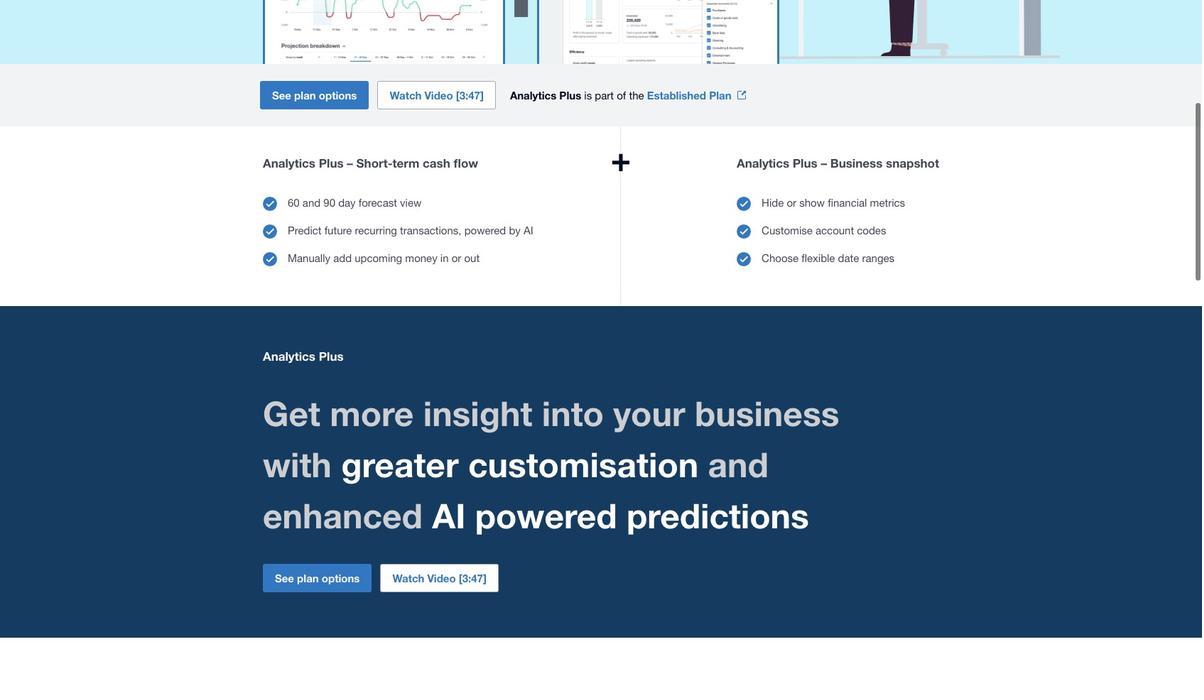 Task type: describe. For each thing, give the bounding box(es) containing it.
analytics for 60 and 90 day forecast view
[[263, 156, 315, 171]]

flexible
[[802, 252, 835, 265]]

0 vertical spatial watch
[[390, 89, 422, 102]]

analytics plus is part of the established plan
[[510, 89, 732, 101]]

plus for 60 and 90 day forecast view
[[319, 156, 344, 171]]

manually add upcoming money in or out
[[288, 252, 480, 265]]

show
[[800, 197, 825, 209]]

cash
[[423, 156, 450, 171]]

upcoming
[[355, 252, 402, 265]]

with
[[263, 444, 332, 485]]

1 vertical spatial ai
[[432, 496, 466, 536]]

1 vertical spatial powered
[[475, 496, 617, 536]]

short-
[[356, 156, 393, 171]]

watch video [3:47] for topmost watch video [3:47] button
[[390, 89, 484, 102]]

1 vertical spatial video
[[428, 572, 456, 585]]

customise account codes
[[762, 225, 886, 237]]

greater
[[341, 444, 459, 485]]

get
[[263, 393, 320, 434]]

analytics for hide or show financial metrics
[[737, 156, 790, 171]]

manually
[[288, 252, 330, 265]]

business
[[831, 156, 883, 171]]

plus for get more insight into your business
[[319, 349, 344, 364]]

options for bottommost see plan options link
[[322, 572, 360, 585]]

see plan options for bottommost see plan options link
[[275, 572, 360, 585]]

account
[[816, 225, 854, 237]]

insight
[[423, 393, 533, 434]]

part
[[595, 89, 614, 101]]

future
[[325, 225, 352, 237]]

1 horizontal spatial ai
[[524, 225, 533, 237]]

plan
[[709, 89, 732, 101]]

out
[[464, 252, 480, 265]]

ranges
[[862, 252, 895, 265]]

hide or show financial metrics
[[762, 197, 905, 209]]

analytics plus – short-term cash flow
[[263, 156, 478, 171]]

0 vertical spatial [3:47]
[[456, 89, 484, 102]]

ai powered predictions
[[432, 496, 809, 536]]

1 vertical spatial watch video [3:47] button
[[381, 564, 499, 593]]

choose
[[762, 252, 799, 265]]

1 vertical spatial and
[[708, 444, 769, 485]]

1 vertical spatial see plan options link
[[263, 564, 372, 593]]

analytics for get more insight into your business
[[263, 349, 315, 364]]

1 horizontal spatial or
[[787, 197, 797, 209]]

predict
[[288, 225, 322, 237]]

plus left is
[[560, 89, 581, 101]]

see for bottommost see plan options link
[[275, 572, 294, 585]]

60
[[288, 197, 300, 209]]

business
[[695, 393, 840, 434]]

hide
[[762, 197, 784, 209]]



Task type: vqa. For each thing, say whether or not it's contained in the screenshot.
out
yes



Task type: locate. For each thing, give the bounding box(es) containing it.
video
[[425, 89, 453, 102], [428, 572, 456, 585]]

see plan options link
[[260, 81, 369, 110], [263, 564, 372, 593]]

powered
[[465, 225, 506, 237], [475, 496, 617, 536]]

forecast
[[359, 197, 397, 209]]

enhanced
[[263, 496, 423, 536]]

analytics up hide
[[737, 156, 790, 171]]

term
[[393, 156, 420, 171]]

1 vertical spatial see
[[275, 572, 294, 585]]

see for the topmost see plan options link
[[272, 89, 291, 102]]

see
[[272, 89, 291, 102], [275, 572, 294, 585]]

powered left by at left top
[[465, 225, 506, 237]]

day
[[338, 197, 356, 209]]

get more insight into your business
[[263, 393, 840, 434]]

plan for bottommost see plan options link
[[297, 572, 319, 585]]

see plan options
[[272, 89, 357, 102], [275, 572, 360, 585]]

0 vertical spatial watch video [3:47]
[[390, 89, 484, 102]]

analytics up the get
[[263, 349, 315, 364]]

0 vertical spatial see plan options link
[[260, 81, 369, 110]]

0 vertical spatial and
[[303, 197, 321, 209]]

money
[[405, 252, 438, 265]]

codes
[[857, 225, 886, 237]]

predictions
[[627, 496, 809, 536]]

analytics plus – business snapshot
[[737, 156, 939, 171]]

0 vertical spatial or
[[787, 197, 797, 209]]

plus up the get
[[319, 349, 344, 364]]

greater customisation
[[341, 444, 699, 485]]

view
[[400, 197, 422, 209]]

0 vertical spatial powered
[[465, 225, 506, 237]]

– left short- at the left top of the page
[[347, 156, 353, 171]]

snapshot
[[886, 156, 939, 171]]

– for business
[[821, 156, 827, 171]]

+
[[611, 138, 631, 178]]

0 horizontal spatial –
[[347, 156, 353, 171]]

your
[[613, 393, 685, 434]]

plan for the topmost see plan options link
[[294, 89, 316, 102]]

1 vertical spatial watch video [3:47]
[[393, 572, 487, 585]]

plus up 90
[[319, 156, 344, 171]]

options for the topmost see plan options link
[[319, 89, 357, 102]]

the
[[629, 89, 644, 101]]

1 horizontal spatial and
[[708, 444, 769, 485]]

plus up show
[[793, 156, 818, 171]]

established
[[647, 89, 706, 101]]

watch video [3:47] for the bottom watch video [3:47] button
[[393, 572, 487, 585]]

and
[[303, 197, 321, 209], [708, 444, 769, 485]]

see plan options for the topmost see plan options link
[[272, 89, 357, 102]]

analytics
[[510, 89, 557, 101], [263, 156, 315, 171], [737, 156, 790, 171], [263, 349, 315, 364]]

of
[[617, 89, 626, 101]]

0 vertical spatial options
[[319, 89, 357, 102]]

watch
[[390, 89, 422, 102], [393, 572, 425, 585]]

financial
[[828, 197, 867, 209]]

analytics plus
[[263, 349, 344, 364]]

choose flexible date ranges
[[762, 252, 895, 265]]

jon image
[[780, 0, 1060, 59]]

1 vertical spatial [3:47]
[[459, 572, 487, 585]]

2 – from the left
[[821, 156, 827, 171]]

and up the predictions
[[708, 444, 769, 485]]

–
[[347, 156, 353, 171], [821, 156, 827, 171]]

1 vertical spatial plan
[[297, 572, 319, 585]]

customise
[[762, 225, 813, 237]]

90
[[324, 197, 335, 209]]

into
[[542, 393, 604, 434]]

flow
[[454, 156, 478, 171]]

1 – from the left
[[347, 156, 353, 171]]

add
[[333, 252, 352, 265]]

watch video [3:47] button
[[378, 81, 496, 110], [381, 564, 499, 593]]

or right hide
[[787, 197, 797, 209]]

0 vertical spatial ai
[[524, 225, 533, 237]]

0 vertical spatial plan
[[294, 89, 316, 102]]

0 vertical spatial watch video [3:47] button
[[378, 81, 496, 110]]

cash flow image
[[263, 0, 505, 64]]

options
[[319, 89, 357, 102], [322, 572, 360, 585]]

0 vertical spatial video
[[425, 89, 453, 102]]

plus for hide or show financial metrics
[[793, 156, 818, 171]]

recurring
[[355, 225, 397, 237]]

powered down greater customisation
[[475, 496, 617, 536]]

watch video [3:47]
[[390, 89, 484, 102], [393, 572, 487, 585]]

0 vertical spatial see plan options
[[272, 89, 357, 102]]

0 horizontal spatial or
[[452, 252, 461, 265]]

ai down the 'greater'
[[432, 496, 466, 536]]

date
[[838, 252, 859, 265]]

or
[[787, 197, 797, 209], [452, 252, 461, 265]]

– for short-
[[347, 156, 353, 171]]

0 vertical spatial see
[[272, 89, 291, 102]]

analytics left is
[[510, 89, 557, 101]]

ai
[[524, 225, 533, 237], [432, 496, 466, 536]]

1 vertical spatial watch
[[393, 572, 425, 585]]

[3:47]
[[456, 89, 484, 102], [459, 572, 487, 585]]

ai right by at left top
[[524, 225, 533, 237]]

metrics
[[870, 197, 905, 209]]

plan
[[294, 89, 316, 102], [297, 572, 319, 585]]

is
[[584, 89, 592, 101]]

1 vertical spatial options
[[322, 572, 360, 585]]

0 horizontal spatial and
[[303, 197, 321, 209]]

predict future recurring transactions, powered by ai
[[288, 225, 533, 237]]

plus
[[560, 89, 581, 101], [319, 156, 344, 171], [793, 156, 818, 171], [319, 349, 344, 364]]

in
[[440, 252, 449, 265]]

– left business
[[821, 156, 827, 171]]

by
[[509, 225, 521, 237]]

1 vertical spatial see plan options
[[275, 572, 360, 585]]

customisation
[[468, 444, 699, 485]]

0 horizontal spatial ai
[[432, 496, 466, 536]]

and right 60
[[303, 197, 321, 209]]

transactions,
[[400, 225, 462, 237]]

60 and 90 day forecast view
[[288, 197, 422, 209]]

1 horizontal spatial –
[[821, 156, 827, 171]]

business snapshot image
[[537, 0, 780, 64]]

more
[[330, 393, 414, 434]]

or right the in
[[452, 252, 461, 265]]

1 vertical spatial or
[[452, 252, 461, 265]]

analytics up 60
[[263, 156, 315, 171]]

established plan link
[[647, 89, 746, 101]]



